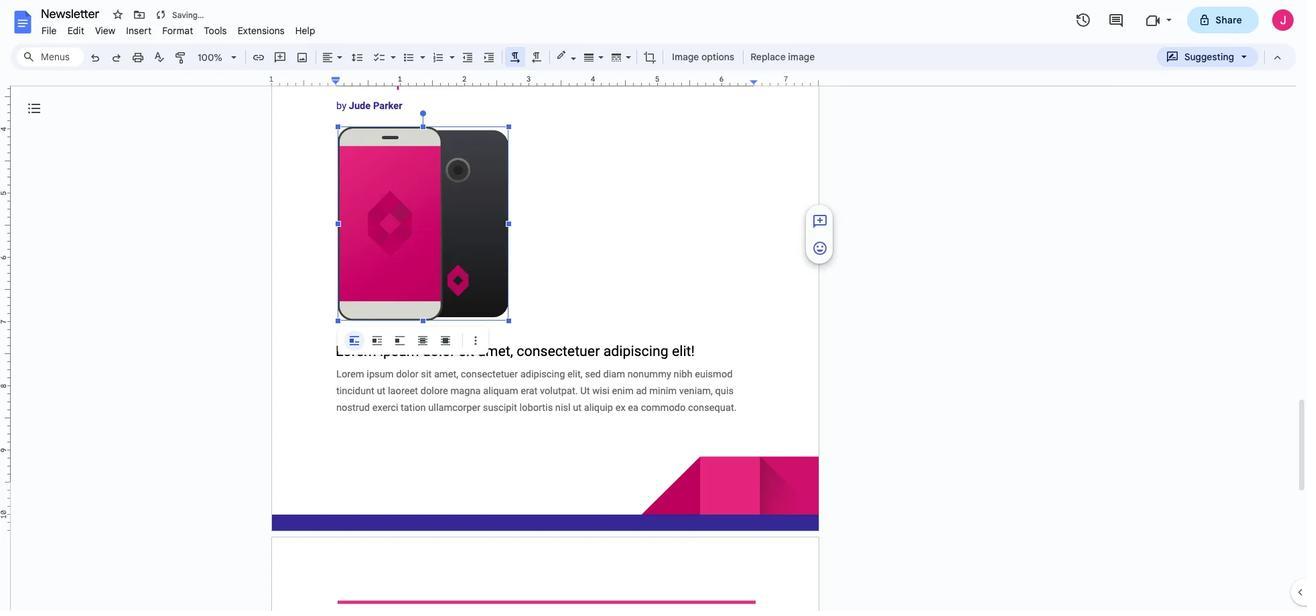 Task type: describe. For each thing, give the bounding box(es) containing it.
menu bar banner
[[0, 0, 1308, 612]]

Wrap text radio
[[367, 331, 387, 351]]

insert menu item
[[121, 23, 157, 39]]

bottom margin image
[[0, 479, 10, 531]]

insert image image
[[295, 48, 310, 66]]

suggesting
[[1185, 51, 1235, 63]]

view
[[95, 25, 115, 37]]

In front of text radio
[[436, 331, 456, 351]]

menu bar inside "menu bar" banner
[[36, 17, 321, 40]]

format
[[162, 25, 193, 37]]

1
[[269, 74, 274, 84]]

right margin image
[[751, 76, 818, 86]]

share button
[[1187, 7, 1259, 34]]

add comment image
[[812, 214, 828, 230]]

line & paragraph spacing image
[[350, 48, 365, 66]]

In line radio
[[345, 331, 365, 351]]

suggesting button
[[1158, 47, 1259, 67]]

edit menu item
[[62, 23, 90, 39]]

Zoom field
[[192, 48, 243, 68]]

replace
[[751, 51, 786, 63]]

file menu item
[[36, 23, 62, 39]]

Behind text radio
[[413, 331, 433, 351]]

image
[[672, 51, 699, 63]]

image
[[788, 51, 815, 63]]

help
[[295, 25, 315, 37]]

border dash image
[[609, 48, 625, 66]]

format menu item
[[157, 23, 199, 39]]



Task type: vqa. For each thing, say whether or not it's contained in the screenshot.
Background button
no



Task type: locate. For each thing, give the bounding box(es) containing it.
application
[[0, 0, 1308, 612]]

help menu item
[[290, 23, 321, 39]]

image options button
[[666, 47, 741, 67]]

saving… button
[[151, 5, 207, 24]]

Rename text field
[[36, 5, 107, 21]]

image options
[[672, 51, 735, 63]]

extensions menu item
[[232, 23, 290, 39]]

Star checkbox
[[109, 5, 127, 24]]

mode and view toolbar
[[1157, 44, 1289, 70]]

replace image button
[[747, 47, 819, 67]]

replace image
[[751, 51, 815, 63]]

left margin image
[[272, 76, 340, 86]]

Zoom text field
[[194, 48, 227, 67]]

Break text radio
[[390, 331, 410, 351]]

application containing share
[[0, 0, 1308, 612]]

tools menu item
[[199, 23, 232, 39]]

menu bar
[[36, 17, 321, 40]]

tools
[[204, 25, 227, 37]]

option group
[[345, 331, 456, 351]]

main toolbar
[[83, 0, 819, 381]]

edit
[[67, 25, 84, 37]]

menu bar containing file
[[36, 17, 321, 40]]

extensions
[[238, 25, 285, 37]]

saving…
[[172, 10, 204, 20]]

insert
[[126, 25, 152, 37]]

view menu item
[[90, 23, 121, 39]]

Menus field
[[17, 48, 84, 66]]

file
[[42, 25, 57, 37]]

toolbar
[[341, 331, 486, 351]]

add emoji reaction image
[[812, 241, 828, 257]]

share
[[1216, 14, 1243, 26]]

options
[[702, 51, 735, 63]]



